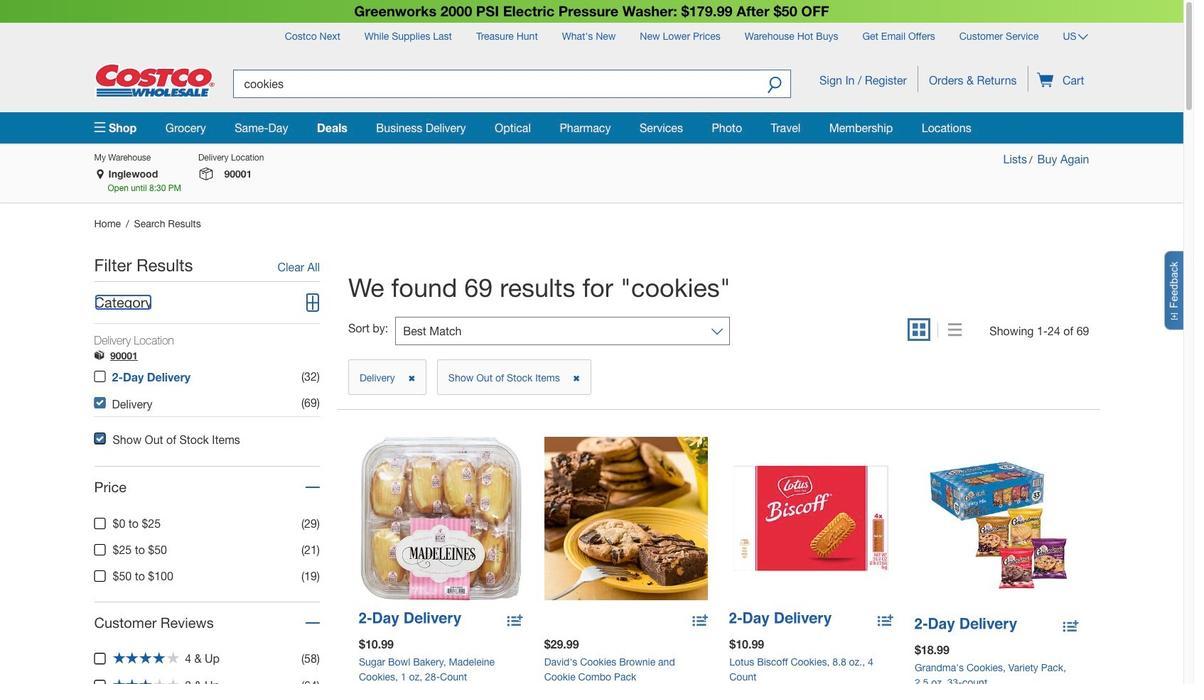 Task type: vqa. For each thing, say whether or not it's contained in the screenshot.
'Grandma's Cookies, Variety Pack, 2.5 oz, 33-count' image
yes



Task type: describe. For each thing, give the bounding box(es) containing it.
grid view image
[[913, 324, 926, 339]]

add to list  lotus biscoff cookies, 8.8 oz., 4 count image
[[878, 613, 894, 632]]

main element
[[94, 112, 1090, 144]]

grandma's cookies, variety pack, 2.5 oz, 33-count image
[[915, 443, 1079, 607]]

search image
[[768, 76, 782, 96]]

2 horizontal spatial 2-day delivery image
[[915, 619, 1018, 633]]

2-day delivery image for lotus biscoff cookies, 8.8 oz., 4 count image
[[730, 613, 832, 627]]

add to list  david's cookies brownie and cookie combo pack image
[[693, 613, 709, 632]]



Task type: locate. For each thing, give the bounding box(es) containing it.
2-day delivery image
[[359, 613, 461, 627], [730, 613, 832, 627], [915, 619, 1018, 633]]

add to list image
[[1064, 618, 1079, 632]]

Search text field
[[233, 69, 759, 98], [233, 69, 759, 98]]

costco us homepage image
[[94, 63, 215, 98]]

add to list  sugar bowl bakery, madeleine cookies, 1 oz, 28-count image
[[508, 613, 523, 632]]

1 horizontal spatial 2-day delivery image
[[730, 613, 832, 627]]

2-day delivery image for sugar bowl bakery, madeleine cookies, 1 oz, 28-count 'image' at left
[[359, 613, 461, 627]]

sugar bowl bakery, madeleine cookies, 1 oz, 28-count image
[[359, 437, 523, 601]]

0 horizontal spatial 2-day delivery image
[[359, 613, 461, 627]]

david's cookies brownie and cookie combo pack image
[[545, 437, 709, 601]]

list view image
[[949, 324, 963, 339]]

costco delivery location image
[[94, 350, 104, 363]]

lotus biscoff cookies, 8.8 oz., 4 count image
[[730, 437, 894, 601]]



